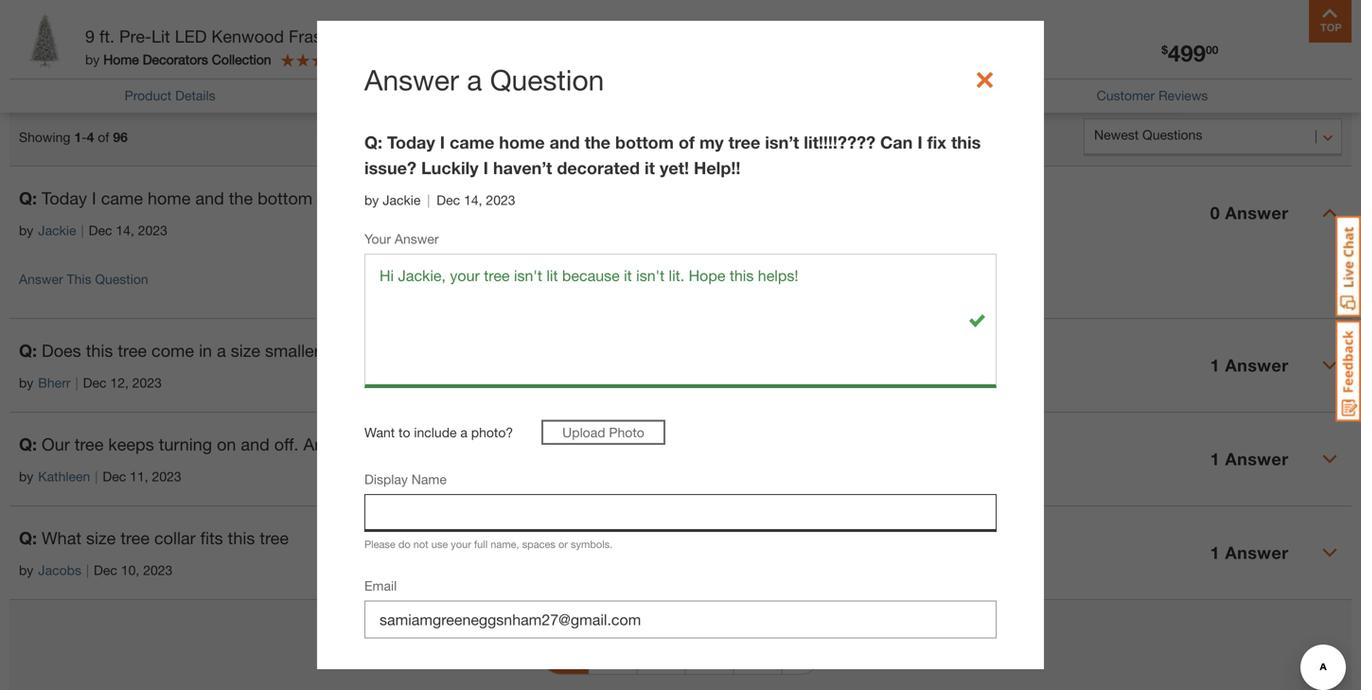 Task type: describe. For each thing, give the bounding box(es) containing it.
jackie inside answer a question main content
[[383, 192, 421, 208]]

upload
[[562, 424, 605, 440]]

issue? inside today i came home and the bottom of my tree isn't lit!!!!???? can i fix this issue? luckily i haven't decorated it yet! help!!
[[364, 157, 417, 178]]

customer
[[1097, 87, 1155, 103]]

can inside today i came home and the bottom of my tree isn't lit!!!!???? can i fix this issue? luckily i haven't decorated it yet! help!!
[[880, 132, 913, 152]]

product details
[[125, 87, 215, 103]]

ask
[[1152, 56, 1182, 76]]

ft.
[[99, 26, 115, 46]]

my inside today i came home and the bottom of my tree isn't lit!!!!???? can i fix this issue? luckily i haven't decorated it yet! help!!
[[700, 132, 724, 152]]

today inside today i came home and the bottom of my tree isn't lit!!!!???? can i fix this issue? luckily i haven't decorated it yet! help!!
[[387, 132, 435, 152]]

today i came home and the bottom of my tree isn't lit!!!!???? can i fix this issue? luckily i haven't decorated it yet! help!!
[[364, 132, 981, 178]]

decorated inside today i came home and the bottom of my tree isn't lit!!!!???? can i fix this issue? luckily i haven't decorated it yet! help!!
[[557, 157, 640, 178]]

00
[[1206, 43, 1219, 56]]

to
[[399, 424, 410, 440]]

name,
[[491, 538, 519, 550]]

haven't inside today i came home and the bottom of my tree isn't lit!!!!???? can i fix this issue? luckily i haven't decorated it yet! help!!
[[493, 157, 552, 178]]

help!! inside today i came home and the bottom of my tree isn't lit!!!!???? can i fix this issue? luckily i haven't decorated it yet! help!!
[[694, 157, 741, 178]]

dec for come
[[83, 375, 107, 391]]

led
[[175, 26, 207, 46]]

$ 499 00
[[1162, 39, 1219, 66]]

collar
[[154, 528, 196, 548]]

dec for collar
[[94, 562, 117, 578]]

bherr button
[[38, 373, 71, 393]]

14, inside answer a question main content
[[464, 192, 482, 208]]

upload photo
[[562, 424, 644, 440]]

q: does this tree come in a size smaller than 7.5ft?
[[19, 340, 406, 361]]

of inside today i came home and the bottom of my tree isn't lit!!!!???? can i fix this issue? luckily i haven't decorated it yet! help!!
[[679, 132, 695, 152]]

jacobs button
[[38, 561, 81, 580]]

flocked
[[341, 26, 402, 46]]

q: what size tree collar fits this tree
[[19, 528, 289, 548]]

bottom inside today i came home and the bottom of my tree isn't lit!!!!???? can i fix this issue? luckily i haven't decorated it yet! help!!
[[615, 132, 674, 152]]

| inside answer a question main content
[[427, 192, 430, 208]]

this down today i came home and the bottom of my tree isn't lit!!!!???? can i fix this issue? luckily i haven't decorated it yet! help!!
[[575, 188, 602, 208]]

specifications
[[436, 87, 520, 103]]

the inside questions element
[[229, 188, 253, 208]]

symbols.
[[571, 538, 613, 550]]

haven't inside questions element
[[728, 188, 783, 208]]

none text field inside answer a question main content
[[364, 494, 997, 532]]

9
[[85, 26, 95, 46]]

kenwood
[[211, 26, 284, 46]]

this inside today i came home and the bottom of my tree isn't lit!!!!???? can i fix this issue? luckily i haven't decorated it yet! help!!
[[951, 132, 981, 152]]

include
[[414, 424, 457, 440]]

use
[[431, 538, 448, 550]]

lit
[[151, 26, 170, 46]]

by inside answer a question main content
[[364, 192, 379, 208]]

Type your answer here text field
[[364, 254, 997, 388]]

smaller
[[265, 340, 320, 361]]

decorators
[[143, 52, 208, 67]]

artificial
[[407, 26, 467, 46]]

pre-
[[119, 26, 151, 46]]

1 answer for than
[[1210, 355, 1289, 376]]

or
[[559, 538, 568, 550]]

details
[[175, 87, 215, 103]]

questions
[[66, 61, 143, 81]]

fix inside today i came home and the bottom of my tree isn't lit!!!!???? can i fix this issue? luckily i haven't decorated it yet! help!!
[[927, 132, 947, 152]]

q: for q: today i came home and the bottom of my tree isn't lit!!!!???? can i fix this issue? luckily i haven't decorated it yet! help!!
[[19, 188, 37, 208]]

name
[[412, 471, 447, 487]]

answer a question
[[364, 63, 604, 96]]

by for our tree keeps turning on and off. any suggestions?
[[19, 469, 33, 484]]

close image
[[973, 68, 997, 92]]

q: for q: what size tree collar fits this tree
[[19, 528, 37, 548]]

dec for home
[[89, 223, 112, 238]]

our
[[42, 434, 70, 455]]

does
[[42, 340, 81, 361]]

-
[[82, 129, 87, 145]]

please
[[364, 538, 396, 550]]

it inside questions element
[[870, 188, 879, 208]]

answer this question
[[19, 271, 148, 287]]

by home decorators collection
[[85, 52, 271, 67]]

home
[[103, 52, 139, 67]]

can inside questions element
[[508, 188, 539, 208]]

bherr
[[38, 375, 71, 391]]

top button
[[1309, 0, 1352, 43]]

today inside questions element
[[42, 188, 87, 208]]

ask a question button
[[1084, 47, 1342, 85]]

q: our tree keeps turning on and off. any suggestions?
[[19, 434, 439, 455]]

came inside today i came home and the bottom of my tree isn't lit!!!!???? can i fix this issue? luckily i haven't decorated it yet! help!!
[[450, 132, 494, 152]]

yet! inside today i came home and the bottom of my tree isn't lit!!!!???? can i fix this issue? luckily i haven't decorated it yet! help!!
[[660, 157, 689, 178]]

christmas
[[472, 26, 549, 46]]

lit!!!!???? inside today i came home and the bottom of my tree isn't lit!!!!???? can i fix this issue? luckily i haven't decorated it yet! help!!
[[804, 132, 876, 152]]

product
[[125, 87, 172, 103]]

jackie button
[[38, 221, 76, 241]]

$
[[1162, 43, 1168, 56]]

question for answer a question
[[490, 63, 604, 96]]

by bherr | dec 12, 2023
[[19, 375, 162, 391]]

1 for what size tree collar fits this tree
[[1210, 543, 1220, 563]]

0 vertical spatial 96
[[19, 44, 57, 85]]

1 vertical spatial 96
[[113, 129, 128, 145]]

your
[[364, 231, 391, 246]]

by for what size tree collar fits this tree
[[19, 562, 33, 578]]

suggestions?
[[337, 434, 439, 455]]

q: for q: our tree keeps turning on and off. any suggestions?
[[19, 434, 37, 455]]

by for today i came home and the bottom of my tree isn't lit!!!!???? can i fix this issue? luckily i haven't decorated it yet! help!!
[[19, 223, 33, 238]]

what
[[42, 528, 81, 548]]

499
[[1168, 39, 1206, 66]]

please do not use your full name, spaces or symbols.
[[364, 538, 613, 550]]

in
[[199, 340, 212, 361]]

your
[[451, 538, 471, 550]]

full
[[474, 538, 488, 550]]

kathleen
[[38, 469, 90, 484]]

come
[[152, 340, 194, 361]]

1 for does this tree come in a size smaller than 7.5ft?
[[1210, 355, 1220, 376]]

0 vertical spatial size
[[231, 340, 260, 361]]

collection
[[212, 52, 271, 67]]

want to include a photo?
[[364, 424, 513, 440]]

0 answer
[[1210, 203, 1289, 223]]

of inside questions element
[[317, 188, 332, 208]]

bottom inside questions element
[[258, 188, 313, 208]]

4
[[87, 129, 94, 145]]

any
[[303, 434, 332, 455]]

7.5ft?
[[363, 340, 406, 361]]

showing 1 - 4 of 96
[[19, 129, 128, 145]]

q: for q:
[[364, 132, 387, 152]]

showing
[[19, 129, 70, 145]]

answer a question main content
[[0, 0, 1361, 690]]



Task type: locate. For each thing, give the bounding box(es) containing it.
by jackie | dec 14, 2023
[[364, 192, 516, 208], [19, 223, 167, 238]]

0 horizontal spatial issue?
[[364, 157, 417, 178]]

i
[[440, 132, 445, 152], [918, 132, 923, 152], [483, 157, 488, 178], [92, 188, 96, 208], [544, 188, 548, 208], [718, 188, 723, 208]]

help!! inside questions element
[[916, 188, 961, 208]]

home inside today i came home and the bottom of my tree isn't lit!!!!???? can i fix this issue? luckily i haven't decorated it yet! help!!
[[499, 132, 545, 152]]

| up your answer at top left
[[427, 192, 430, 208]]

0 horizontal spatial 96
[[19, 44, 57, 85]]

tree
[[554, 26, 586, 46]]

0 horizontal spatial luckily
[[421, 157, 479, 178]]

96 left 9 at the top of page
[[19, 44, 57, 85]]

2 1 answer from the top
[[1210, 449, 1289, 469]]

0 horizontal spatial my
[[337, 188, 360, 208]]

specifications button
[[436, 86, 520, 105], [436, 86, 520, 105]]

dec right jackie button
[[89, 223, 112, 238]]

by jacobs | dec 10, 2023
[[19, 562, 173, 578]]

0 horizontal spatial 14,
[[116, 223, 134, 238]]

bottom
[[615, 132, 674, 152], [258, 188, 313, 208]]

0 vertical spatial by jackie | dec 14, 2023
[[364, 192, 516, 208]]

1 horizontal spatial bottom
[[615, 132, 674, 152]]

1 vertical spatial 1 answer
[[1210, 449, 1289, 469]]

haven't down today i came home and the bottom of my tree isn't lit!!!!???? can i fix this issue? luckily i haven't decorated it yet! help!!
[[728, 188, 783, 208]]

dec left "12,"
[[83, 375, 107, 391]]

1 vertical spatial luckily
[[661, 188, 714, 208]]

0 horizontal spatial the
[[229, 188, 253, 208]]

haven't up q: today i came home and the bottom of my tree isn't lit!!!!???? can i fix this issue? luckily i haven't decorated it yet! help!!
[[493, 157, 552, 178]]

spaces
[[522, 538, 556, 550]]

question
[[1202, 56, 1275, 76], [490, 63, 604, 96], [95, 271, 148, 287]]

issue? up your answer at top left
[[364, 157, 417, 178]]

1 vertical spatial issue?
[[607, 188, 656, 208]]

0 vertical spatial home
[[499, 132, 545, 152]]

1 vertical spatial decorated
[[788, 188, 866, 208]]

0 vertical spatial lit!!!!????
[[804, 132, 876, 152]]

0 vertical spatial it
[[645, 157, 655, 178]]

2 horizontal spatial and
[[550, 132, 580, 152]]

a
[[1187, 56, 1197, 76], [467, 63, 482, 96], [217, 340, 226, 361], [460, 424, 468, 440]]

1 horizontal spatial 14,
[[464, 192, 482, 208]]

luckily up q: today i came home and the bottom of my tree isn't lit!!!!???? can i fix this issue? luckily i haven't decorated it yet! help!!
[[421, 157, 479, 178]]

0 vertical spatial can
[[880, 132, 913, 152]]

by kathleen | dec 11, 2023
[[19, 469, 181, 484]]

turning
[[159, 434, 212, 455]]

0 horizontal spatial bottom
[[258, 188, 313, 208]]

jackie inside questions element
[[38, 223, 76, 238]]

0 horizontal spatial home
[[148, 188, 191, 208]]

by left the kathleen
[[19, 469, 33, 484]]

0 vertical spatial 1 answer
[[1210, 355, 1289, 376]]

and
[[550, 132, 580, 152], [195, 188, 224, 208], [241, 434, 270, 455]]

0 vertical spatial yet!
[[660, 157, 689, 178]]

0 horizontal spatial jackie
[[38, 223, 76, 238]]

jackie
[[383, 192, 421, 208], [38, 223, 76, 238]]

my
[[700, 132, 724, 152], [337, 188, 360, 208]]

96
[[19, 44, 57, 85], [113, 129, 128, 145]]

photo?
[[471, 424, 513, 440]]

1 horizontal spatial lit!!!!????
[[804, 132, 876, 152]]

came down specifications
[[450, 132, 494, 152]]

0 horizontal spatial size
[[86, 528, 116, 548]]

by up your
[[364, 192, 379, 208]]

1 horizontal spatial issue?
[[607, 188, 656, 208]]

2 vertical spatial 1 answer
[[1210, 543, 1289, 563]]

12,
[[110, 375, 129, 391]]

fix
[[927, 132, 947, 152], [553, 188, 570, 208]]

1 horizontal spatial help!!
[[916, 188, 961, 208]]

1 vertical spatial came
[[101, 188, 143, 208]]

yet! inside questions element
[[884, 188, 912, 208]]

0 vertical spatial issue?
[[364, 157, 417, 178]]

0 vertical spatial my
[[700, 132, 724, 152]]

by jackie | dec 14, 2023 up answer this question link on the top left
[[19, 223, 167, 238]]

2 horizontal spatial question
[[1202, 56, 1275, 76]]

0 horizontal spatial today
[[42, 188, 87, 208]]

tree inside today i came home and the bottom of my tree isn't lit!!!!???? can i fix this issue? luckily i haven't decorated it yet! help!!
[[729, 132, 760, 152]]

1 horizontal spatial jackie
[[383, 192, 421, 208]]

0 vertical spatial came
[[450, 132, 494, 152]]

by jackie | dec 14, 2023 up your answer at top left
[[364, 192, 516, 208]]

1 horizontal spatial my
[[700, 132, 724, 152]]

10,
[[121, 562, 139, 578]]

q: today i came home and the bottom of my tree isn't lit!!!!???? can i fix this issue? luckily i haven't decorated it yet! help!!
[[19, 188, 961, 208]]

dec left 11,
[[103, 469, 126, 484]]

0 vertical spatial today
[[387, 132, 435, 152]]

2 horizontal spatial of
[[679, 132, 695, 152]]

fraser
[[289, 26, 337, 46]]

by down 9 at the top of page
[[85, 52, 100, 67]]

1 vertical spatial home
[[148, 188, 191, 208]]

2 vertical spatial and
[[241, 434, 270, 455]]

came inside questions element
[[101, 188, 143, 208]]

answer this question link
[[19, 271, 148, 287]]

0 horizontal spatial help!!
[[694, 157, 741, 178]]

1 vertical spatial my
[[337, 188, 360, 208]]

yet!
[[660, 157, 689, 178], [884, 188, 912, 208]]

1 horizontal spatial luckily
[[661, 188, 714, 208]]

1 vertical spatial help!!
[[916, 188, 961, 208]]

this
[[951, 132, 981, 152], [575, 188, 602, 208], [86, 340, 113, 361], [228, 528, 255, 548]]

14,
[[464, 192, 482, 208], [116, 223, 134, 238]]

display
[[364, 471, 408, 487]]

| for turning
[[95, 469, 98, 484]]

this up the by bherr | dec 12, 2023
[[86, 340, 113, 361]]

0 horizontal spatial yet!
[[660, 157, 689, 178]]

1 vertical spatial it
[[870, 188, 879, 208]]

dec inside answer a question main content
[[437, 192, 460, 208]]

1 vertical spatial bottom
[[258, 188, 313, 208]]

and inside today i came home and the bottom of my tree isn't lit!!!!???? can i fix this issue? luckily i haven't decorated it yet! help!!
[[550, 132, 580, 152]]

0 vertical spatial luckily
[[421, 157, 479, 178]]

2023 inside answer a question main content
[[486, 192, 516, 208]]

do
[[398, 538, 411, 550]]

answer
[[364, 63, 459, 96], [1225, 203, 1289, 223], [395, 231, 439, 246], [19, 271, 63, 287], [1225, 355, 1289, 376], [1225, 449, 1289, 469], [1225, 543, 1289, 563]]

0 horizontal spatial it
[[645, 157, 655, 178]]

0 horizontal spatial lit!!!!????
[[435, 188, 503, 208]]

| for home
[[81, 223, 84, 238]]

jackie up this
[[38, 223, 76, 238]]

0 vertical spatial help!!
[[694, 157, 741, 178]]

1 horizontal spatial of
[[317, 188, 332, 208]]

1 horizontal spatial yet!
[[884, 188, 912, 208]]

dec left the 10,
[[94, 562, 117, 578]]

ask a question
[[1152, 56, 1275, 76]]

it inside today i came home and the bottom of my tree isn't lit!!!!???? can i fix this issue? luckily i haven't decorated it yet! help!!
[[645, 157, 655, 178]]

1 vertical spatial 14,
[[116, 223, 134, 238]]

1 1 answer from the top
[[1210, 355, 1289, 376]]

1 vertical spatial yet!
[[884, 188, 912, 208]]

1 horizontal spatial fix
[[927, 132, 947, 152]]

0 horizontal spatial and
[[195, 188, 224, 208]]

by jackie | dec 14, 2023 inside answer a question main content
[[364, 192, 516, 208]]

decorated
[[557, 157, 640, 178], [788, 188, 866, 208]]

1 horizontal spatial the
[[585, 132, 611, 152]]

1 vertical spatial jackie
[[38, 223, 76, 238]]

kathleen button
[[38, 467, 90, 487]]

| right bherr
[[75, 375, 78, 391]]

2023 for smaller
[[132, 375, 162, 391]]

question for answer this question
[[95, 271, 148, 287]]

a left photo?
[[460, 424, 468, 440]]

live chat image
[[1336, 216, 1361, 317]]

photo
[[609, 424, 644, 440]]

display name
[[364, 471, 447, 487]]

0 vertical spatial decorated
[[557, 157, 640, 178]]

this down close image
[[951, 132, 981, 152]]

1 horizontal spatial today
[[387, 132, 435, 152]]

1 horizontal spatial haven't
[[728, 188, 783, 208]]

2023 for of
[[138, 223, 167, 238]]

0 horizontal spatial isn't
[[398, 188, 430, 208]]

luckily inside questions element
[[661, 188, 714, 208]]

9 ft. pre-lit led kenwood fraser flocked artificial christmas tree
[[85, 26, 586, 46]]

your answer
[[364, 231, 439, 246]]

0 horizontal spatial by jackie | dec 14, 2023
[[19, 223, 167, 238]]

dec for turning
[[103, 469, 126, 484]]

home inside questions element
[[148, 188, 191, 208]]

0 horizontal spatial can
[[508, 188, 539, 208]]

by left jackie button
[[19, 223, 33, 238]]

q: for q: does this tree come in a size smaller than 7.5ft?
[[19, 340, 37, 361]]

tree
[[729, 132, 760, 152], [365, 188, 394, 208], [118, 340, 147, 361], [75, 434, 104, 455], [121, 528, 150, 548], [260, 528, 289, 548]]

0 vertical spatial isn't
[[765, 132, 799, 152]]

0
[[1210, 203, 1220, 223]]

issue? down today i came home and the bottom of my tree isn't lit!!!!???? can i fix this issue? luckily i haven't decorated it yet! help!!
[[607, 188, 656, 208]]

this
[[67, 271, 91, 287]]

reviews
[[1159, 87, 1208, 103]]

issue? inside questions element
[[607, 188, 656, 208]]

the
[[585, 132, 611, 152], [229, 188, 253, 208]]

a inside ask a question button
[[1187, 56, 1197, 76]]

1 vertical spatial lit!!!!????
[[435, 188, 503, 208]]

keeps
[[108, 434, 154, 455]]

0 vertical spatial bottom
[[615, 132, 674, 152]]

this right the fits
[[228, 528, 255, 548]]

Search Questions & Answers text field
[[296, 47, 931, 85]]

0 horizontal spatial haven't
[[493, 157, 552, 178]]

navigation
[[540, 619, 821, 690]]

fits
[[200, 528, 223, 548]]

0 vertical spatial the
[[585, 132, 611, 152]]

0 vertical spatial jackie
[[383, 192, 421, 208]]

| right jackie button
[[81, 223, 84, 238]]

1 vertical spatial by jackie | dec 14, 2023
[[19, 223, 167, 238]]

haven't
[[493, 157, 552, 178], [728, 188, 783, 208]]

1 vertical spatial today
[[42, 188, 87, 208]]

fix inside questions element
[[553, 188, 570, 208]]

1 horizontal spatial decorated
[[788, 188, 866, 208]]

| for collar
[[86, 562, 89, 578]]

issue?
[[364, 157, 417, 178], [607, 188, 656, 208]]

isn't inside today i came home and the bottom of my tree isn't lit!!!!???? can i fix this issue? luckily i haven't decorated it yet! help!!
[[765, 132, 799, 152]]

jacobs
[[38, 562, 81, 578]]

0 vertical spatial haven't
[[493, 157, 552, 178]]

size up by jacobs | dec 10, 2023
[[86, 528, 116, 548]]

1 vertical spatial size
[[86, 528, 116, 548]]

it
[[645, 157, 655, 178], [870, 188, 879, 208]]

came down showing 1 - 4 of 96
[[101, 188, 143, 208]]

1 vertical spatial can
[[508, 188, 539, 208]]

product image image
[[14, 9, 76, 71]]

1 vertical spatial fix
[[553, 188, 570, 208]]

0 horizontal spatial question
[[95, 271, 148, 287]]

1 horizontal spatial it
[[870, 188, 879, 208]]

question for ask a question
[[1202, 56, 1275, 76]]

1 horizontal spatial question
[[490, 63, 604, 96]]

my inside questions element
[[337, 188, 360, 208]]

1 horizontal spatial and
[[241, 434, 270, 455]]

1 answer for suggestions?
[[1210, 449, 1289, 469]]

1 vertical spatial haven't
[[728, 188, 783, 208]]

a right ask
[[1187, 56, 1197, 76]]

0 horizontal spatial of
[[98, 129, 109, 145]]

isn't inside questions element
[[398, 188, 430, 208]]

luckily down today i came home and the bottom of my tree isn't lit!!!!???? can i fix this issue? luckily i haven't decorated it yet! help!!
[[661, 188, 714, 208]]

by left bherr
[[19, 375, 33, 391]]

a right "in"
[[217, 340, 226, 361]]

home
[[499, 132, 545, 152], [148, 188, 191, 208]]

luckily inside today i came home and the bottom of my tree isn't lit!!!!???? can i fix this issue? luckily i haven't decorated it yet! help!!
[[421, 157, 479, 178]]

| right jacobs
[[86, 562, 89, 578]]

96 questions
[[19, 44, 143, 85]]

1 horizontal spatial by jackie | dec 14, 2023
[[364, 192, 516, 208]]

isn't
[[765, 132, 799, 152], [398, 188, 430, 208]]

1 horizontal spatial 96
[[113, 129, 128, 145]]

1 horizontal spatial size
[[231, 340, 260, 361]]

decorated inside questions element
[[788, 188, 866, 208]]

14, inside questions element
[[116, 223, 134, 238]]

off.
[[274, 434, 299, 455]]

| for come
[[75, 375, 78, 391]]

by for does this tree come in a size smaller than 7.5ft?
[[19, 375, 33, 391]]

3 1 answer from the top
[[1210, 543, 1289, 563]]

1 vertical spatial the
[[229, 188, 253, 208]]

not
[[413, 538, 429, 550]]

on
[[217, 434, 236, 455]]

by left jacobs
[[19, 562, 33, 578]]

1 horizontal spatial can
[[880, 132, 913, 152]]

lit!!!!???? inside questions element
[[435, 188, 503, 208]]

feedback link image
[[1336, 320, 1361, 422]]

dec up your answer at top left
[[437, 192, 460, 208]]

a down christmas
[[467, 63, 482, 96]]

customer reviews
[[1097, 87, 1208, 103]]

than
[[324, 340, 358, 361]]

0 vertical spatial fix
[[927, 132, 947, 152]]

none text field inside answer a question main content
[[364, 601, 997, 638]]

a inside questions element
[[217, 340, 226, 361]]

None text field
[[364, 601, 997, 638]]

1 for our tree keeps turning on and off. any suggestions?
[[1210, 449, 1220, 469]]

today
[[387, 132, 435, 152], [42, 188, 87, 208]]

q: inside answer a question main content
[[364, 132, 387, 152]]

None text field
[[364, 494, 997, 532]]

1
[[74, 129, 82, 145], [1210, 355, 1220, 376], [1210, 449, 1220, 469], [1210, 543, 1220, 563]]

| right the kathleen
[[95, 469, 98, 484]]

2023
[[486, 192, 516, 208], [138, 223, 167, 238], [132, 375, 162, 391], [152, 469, 181, 484], [143, 562, 173, 578]]

product details button
[[125, 86, 215, 105], [125, 86, 215, 105]]

0 vertical spatial 14,
[[464, 192, 482, 208]]

can
[[880, 132, 913, 152], [508, 188, 539, 208]]

2023 for any
[[152, 469, 181, 484]]

questions element
[[9, 166, 1352, 600]]

jackie up your answer at top left
[[383, 192, 421, 208]]

the inside today i came home and the bottom of my tree isn't lit!!!!???? can i fix this issue? luckily i haven't decorated it yet! help!!
[[585, 132, 611, 152]]

by
[[85, 52, 100, 67], [364, 192, 379, 208], [19, 223, 33, 238], [19, 375, 33, 391], [19, 469, 33, 484], [19, 562, 33, 578]]

size right "in"
[[231, 340, 260, 361]]

question inside button
[[1202, 56, 1275, 76]]

1 vertical spatial isn't
[[398, 188, 430, 208]]

1 horizontal spatial came
[[450, 132, 494, 152]]

96 right 4
[[113, 129, 128, 145]]

question inside main content
[[490, 63, 604, 96]]

email
[[364, 578, 397, 593]]

by jackie | dec 14, 2023 inside questions element
[[19, 223, 167, 238]]

1 vertical spatial and
[[195, 188, 224, 208]]

0 horizontal spatial came
[[101, 188, 143, 208]]

1 horizontal spatial home
[[499, 132, 545, 152]]

1 horizontal spatial isn't
[[765, 132, 799, 152]]

came
[[450, 132, 494, 152], [101, 188, 143, 208]]



Task type: vqa. For each thing, say whether or not it's contained in the screenshot.
the left shop
no



